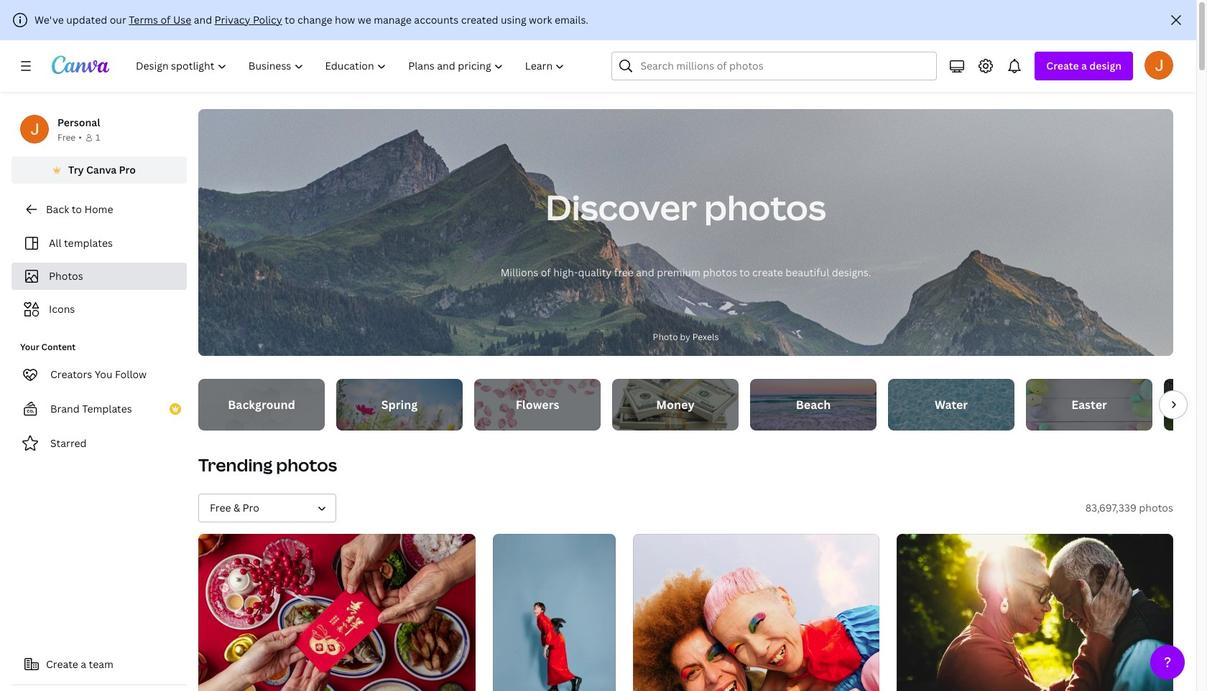 Task type: vqa. For each thing, say whether or not it's contained in the screenshot.
Browse
no



Task type: describe. For each thing, give the bounding box(es) containing it.
manage
[[374, 13, 412, 27]]

create a design button
[[1035, 52, 1133, 80]]

spring
[[381, 397, 418, 413]]

beautiful
[[786, 266, 829, 279]]

money
[[656, 397, 695, 413]]

home
[[84, 203, 113, 216]]

photos right premium
[[703, 266, 737, 279]]

back to home link
[[11, 195, 187, 224]]

1 horizontal spatial to
[[285, 13, 295, 27]]

create a team
[[46, 658, 113, 672]]

free •
[[57, 131, 82, 144]]

0 horizontal spatial of
[[161, 13, 171, 27]]

create a team button
[[11, 651, 187, 680]]

discover
[[545, 184, 697, 231]]

easter link
[[1026, 379, 1152, 431]]

2 horizontal spatial to
[[740, 266, 750, 279]]

background
[[228, 397, 295, 413]]

83,697,339
[[1085, 502, 1137, 515]]

templates
[[64, 236, 113, 250]]

woman wearing traditional kimono image
[[493, 535, 616, 692]]

try
[[68, 163, 84, 177]]

create for create a design
[[1046, 59, 1079, 73]]

we've
[[34, 13, 64, 27]]

pro for free & pro
[[243, 502, 259, 515]]

spring link
[[336, 379, 463, 431]]

you
[[95, 368, 112, 382]]

using
[[501, 13, 526, 27]]

quality
[[578, 266, 612, 279]]

create a design
[[1046, 59, 1122, 73]]

create for create a team
[[46, 658, 78, 672]]

water
[[935, 397, 968, 413]]

millions of high-quality free and premium photos to create beautiful designs.
[[501, 266, 871, 279]]

to inside back to home link
[[72, 203, 82, 216]]

emails.
[[555, 13, 588, 27]]

try canva pro
[[68, 163, 136, 177]]

how
[[335, 13, 355, 27]]

photos for 83,697,339 photos
[[1139, 502, 1173, 515]]

design
[[1089, 59, 1122, 73]]

create
[[752, 266, 783, 279]]

free for free & pro
[[210, 502, 231, 515]]

photos for discover photos
[[704, 184, 826, 231]]

our
[[110, 13, 126, 27]]

free & pro button
[[198, 494, 336, 523]]

updated
[[66, 13, 107, 27]]

free for free •
[[57, 131, 76, 144]]

icons
[[49, 302, 75, 316]]

top level navigation element
[[126, 52, 577, 80]]

trending
[[198, 453, 273, 477]]

83,697,339 photos
[[1085, 502, 1173, 515]]

easter
[[1071, 397, 1107, 413]]

beach
[[796, 397, 831, 413]]

starred link
[[11, 430, 187, 458]]

by
[[680, 331, 690, 343]]

a for team
[[81, 658, 86, 672]]

accounts
[[414, 13, 459, 27]]

all templates link
[[20, 230, 178, 257]]



Task type: locate. For each thing, give the bounding box(es) containing it.
use
[[173, 13, 191, 27]]

0 vertical spatial pro
[[119, 163, 136, 177]]

free & pro
[[210, 502, 259, 515]]

0 horizontal spatial create
[[46, 658, 78, 672]]

•
[[78, 131, 82, 144]]

we've updated our terms of use and privacy policy to change how we manage accounts created using work emails.
[[34, 13, 588, 27]]

create left the design at the right top
[[1046, 59, 1079, 73]]

a left the design at the right top
[[1081, 59, 1087, 73]]

a for design
[[1081, 59, 1087, 73]]

free
[[614, 266, 634, 279]]

1 vertical spatial free
[[210, 502, 231, 515]]

pro
[[119, 163, 136, 177], [243, 502, 259, 515]]

follow
[[115, 368, 147, 382]]

lovely elderly couple image
[[897, 535, 1173, 692]]

team
[[89, 658, 113, 672]]

trending photos
[[198, 453, 337, 477]]

None search field
[[612, 52, 937, 80]]

high-
[[553, 266, 578, 279]]

photos
[[49, 269, 83, 283]]

millions
[[501, 266, 538, 279]]

2 vertical spatial to
[[740, 266, 750, 279]]

0 vertical spatial to
[[285, 13, 295, 27]]

to left create
[[740, 266, 750, 279]]

icons link
[[20, 296, 178, 323]]

0 horizontal spatial a
[[81, 658, 86, 672]]

starred
[[50, 437, 87, 450]]

0 horizontal spatial pro
[[119, 163, 136, 177]]

pexels
[[692, 331, 719, 343]]

0 vertical spatial of
[[161, 13, 171, 27]]

water link
[[888, 379, 1015, 431]]

all
[[49, 236, 61, 250]]

0 horizontal spatial free
[[57, 131, 76, 144]]

free
[[57, 131, 76, 144], [210, 502, 231, 515]]

photo by pexels
[[653, 331, 719, 343]]

money link
[[612, 379, 739, 431]]

background link
[[198, 379, 325, 431]]

create inside dropdown button
[[1046, 59, 1079, 73]]

free left •
[[57, 131, 76, 144]]

pro right canva
[[119, 163, 136, 177]]

discover photos
[[545, 184, 826, 231]]

canva
[[86, 163, 117, 177]]

personal
[[57, 116, 100, 129]]

0 vertical spatial free
[[57, 131, 76, 144]]

jeremy miller image
[[1145, 51, 1173, 80]]

create left team
[[46, 658, 78, 672]]

and right "free"
[[636, 266, 654, 279]]

photos for trending photos
[[276, 453, 337, 477]]

brand
[[50, 402, 80, 416]]

privacy policy link
[[215, 13, 282, 27]]

photos
[[704, 184, 826, 231], [703, 266, 737, 279], [276, 453, 337, 477], [1139, 502, 1173, 515]]

1 vertical spatial pro
[[243, 502, 259, 515]]

flowers link
[[474, 379, 601, 431]]

0 vertical spatial a
[[1081, 59, 1087, 73]]

to right back
[[72, 203, 82, 216]]

1 horizontal spatial pro
[[243, 502, 259, 515]]

a inside button
[[81, 658, 86, 672]]

privacy
[[215, 13, 250, 27]]

pride portrait of mature age lgbtq women image
[[633, 535, 880, 692]]

1 vertical spatial to
[[72, 203, 82, 216]]

grandparent giving ang pao to grandchild image
[[198, 535, 476, 692]]

of left "use"
[[161, 13, 171, 27]]

terms
[[129, 13, 158, 27]]

beach link
[[750, 379, 877, 431]]

0 horizontal spatial to
[[72, 203, 82, 216]]

0 horizontal spatial and
[[194, 13, 212, 27]]

&
[[233, 502, 240, 515]]

designs.
[[832, 266, 871, 279]]

1 horizontal spatial free
[[210, 502, 231, 515]]

1 vertical spatial and
[[636, 266, 654, 279]]

photo
[[653, 331, 678, 343]]

pro for try canva pro
[[119, 163, 136, 177]]

1 vertical spatial create
[[46, 658, 78, 672]]

0 vertical spatial and
[[194, 13, 212, 27]]

photos right 83,697,339
[[1139, 502, 1173, 515]]

flowers
[[516, 397, 559, 413]]

of
[[161, 13, 171, 27], [541, 266, 551, 279]]

a inside dropdown button
[[1081, 59, 1087, 73]]

premium
[[657, 266, 700, 279]]

1 horizontal spatial and
[[636, 266, 654, 279]]

pro inside dropdown button
[[243, 502, 259, 515]]

creators you follow
[[50, 368, 147, 382]]

content
[[41, 341, 76, 353]]

created
[[461, 13, 498, 27]]

policy
[[253, 13, 282, 27]]

1 horizontal spatial create
[[1046, 59, 1079, 73]]

we
[[358, 13, 371, 27]]

terms of use link
[[129, 13, 191, 27]]

try canva pro button
[[11, 157, 187, 184]]

back to home
[[46, 203, 113, 216]]

1 vertical spatial of
[[541, 266, 551, 279]]

create
[[1046, 59, 1079, 73], [46, 658, 78, 672]]

creators you follow link
[[11, 361, 187, 389]]

back
[[46, 203, 69, 216]]

1 vertical spatial a
[[81, 658, 86, 672]]

a
[[1081, 59, 1087, 73], [81, 658, 86, 672]]

1
[[95, 131, 100, 144]]

0 vertical spatial create
[[1046, 59, 1079, 73]]

photos up 'free & pro' dropdown button
[[276, 453, 337, 477]]

1 horizontal spatial a
[[1081, 59, 1087, 73]]

and
[[194, 13, 212, 27], [636, 266, 654, 279]]

brand templates
[[50, 402, 132, 416]]

pro inside button
[[119, 163, 136, 177]]

brand templates link
[[11, 395, 187, 424]]

free left the &
[[210, 502, 231, 515]]

to
[[285, 13, 295, 27], [72, 203, 82, 216], [740, 266, 750, 279]]

your
[[20, 341, 39, 353]]

change
[[297, 13, 332, 27]]

1 horizontal spatial of
[[541, 266, 551, 279]]

a left team
[[81, 658, 86, 672]]

free inside 'free & pro' dropdown button
[[210, 502, 231, 515]]

work
[[529, 13, 552, 27]]

create inside button
[[46, 658, 78, 672]]

to right "policy"
[[285, 13, 295, 27]]

photos up create
[[704, 184, 826, 231]]

templates
[[82, 402, 132, 416]]

all templates
[[49, 236, 113, 250]]

creators
[[50, 368, 92, 382]]

and right "use"
[[194, 13, 212, 27]]

Search search field
[[640, 52, 928, 80]]

pro right the &
[[243, 502, 259, 515]]

of left high-
[[541, 266, 551, 279]]

your content
[[20, 341, 76, 353]]



